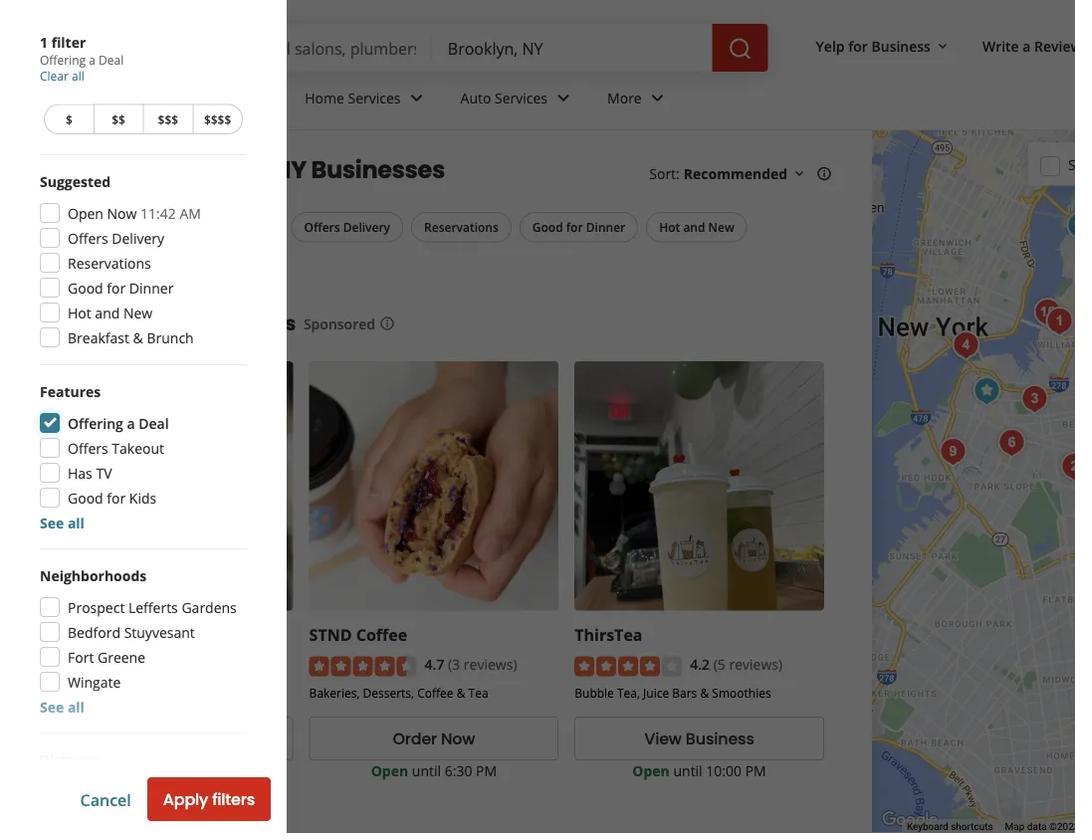 Task type: vqa. For each thing, say whether or not it's contained in the screenshot.
"a" within Write a Review link
no



Task type: locate. For each thing, give the bounding box(es) containing it.
1 pm from the left
[[215, 761, 236, 780]]

1 vertical spatial hot and new
[[68, 303, 153, 322]]

breakfast & brunch down breakfast & brunch button at the left of the page
[[68, 328, 194, 347]]

good down has tv in the bottom left of the page
[[68, 489, 103, 508]]

1 horizontal spatial hot
[[660, 219, 681, 236]]

coffee inside bora bora smoothie cafe no reviews coffee & tea, juice bars & smoothies
[[44, 679, 80, 696]]

until for order now
[[412, 761, 441, 780]]

2 see all button from the top
[[40, 698, 85, 717]]

0 vertical spatial hot and new
[[660, 219, 735, 236]]

view for thirstea
[[645, 728, 682, 750]]

2 pm from the left
[[476, 761, 497, 780]]

breakfast & brunch down all
[[57, 258, 169, 275]]

map data ©2023
[[1006, 821, 1076, 833]]

hot inside hot and new button
[[660, 219, 681, 236]]

0 horizontal spatial pm
[[215, 761, 236, 780]]

view business for thirstea
[[645, 728, 755, 750]]

map region
[[685, 68, 1076, 834]]

open inside group
[[68, 204, 104, 223]]

1 horizontal spatial tea,
[[618, 685, 640, 701]]

1 horizontal spatial good for dinner
[[533, 219, 626, 236]]

& right featured at the top of page
[[133, 328, 143, 347]]

dinner
[[586, 219, 626, 236], [129, 278, 174, 297]]

1 reviews) from the left
[[464, 655, 518, 674]]

1 horizontal spatial view business link
[[575, 717, 825, 761]]

now up 6:30
[[441, 728, 475, 750]]

breakfast & brunch button
[[44, 251, 182, 282]]

services for auto services
[[495, 88, 548, 107]]

neighborhoods
[[40, 566, 147, 585]]

see for wingate
[[40, 698, 64, 717]]

1 vertical spatial good
[[68, 278, 103, 297]]

0 vertical spatial new
[[709, 219, 735, 236]]

business up 10:00
[[686, 728, 755, 750]]

0 vertical spatial good
[[533, 219, 563, 236]]

new
[[709, 219, 735, 236], [123, 303, 153, 322]]

all
[[72, 68, 84, 84], [68, 513, 85, 532], [68, 698, 85, 717]]

24 chevron down v2 image
[[552, 86, 576, 110], [646, 86, 670, 110]]

good for dinner
[[533, 219, 626, 236], [68, 278, 174, 297]]

featured
[[40, 310, 129, 338]]

pm
[[215, 761, 236, 780], [476, 761, 497, 780], [746, 761, 767, 780]]

1 horizontal spatial offers delivery
[[304, 219, 391, 236]]

deal inside group
[[139, 414, 169, 433]]

& down open now 11:42 am
[[115, 258, 124, 275]]

takeout inside group
[[112, 439, 164, 458]]

0 horizontal spatial services
[[348, 88, 401, 107]]

hot inside group
[[68, 303, 91, 322]]

offering down filter on the top left
[[40, 52, 86, 68]]

until left 10:00
[[674, 761, 703, 780]]

deal
[[99, 52, 124, 68], [139, 414, 169, 433]]

delivery down businesses
[[343, 219, 391, 236]]

0 horizontal spatial new
[[123, 303, 153, 322]]

1 horizontal spatial and
[[684, 219, 706, 236]]

group
[[40, 171, 247, 349], [40, 381, 247, 533], [40, 566, 247, 717]]

2 vertical spatial group
[[40, 566, 247, 717]]

0 vertical spatial brunch
[[127, 258, 169, 275]]

open for order
[[371, 761, 409, 780]]

hot down sort:
[[660, 219, 681, 236]]

business left the 16 chevron down v2 image
[[872, 36, 931, 55]]

hot and new inside group
[[68, 303, 153, 322]]

offers up breakfast & brunch button at the left of the page
[[68, 229, 108, 248]]

1 vertical spatial breakfast & brunch
[[68, 328, 194, 347]]

see all for good for kids
[[40, 513, 85, 532]]

bora up fort greene
[[85, 624, 123, 645]]

4.7
[[425, 655, 445, 674]]

0 horizontal spatial bora
[[44, 624, 81, 645]]

hot and new button
[[647, 212, 748, 243]]

group containing neighborhoods
[[40, 566, 247, 717]]

restaurants link
[[151, 72, 289, 129]]

coffee up 4.7 star rating image
[[356, 624, 407, 645]]

cancel
[[80, 789, 131, 811]]

0 vertical spatial takeout
[[133, 310, 214, 338]]

stnd coffee image
[[1061, 206, 1076, 246]]

takeout left options
[[133, 310, 214, 338]]

0 vertical spatial see
[[40, 513, 64, 532]]

breakfast & brunch inside group
[[68, 328, 194, 347]]

breakfast up features
[[68, 328, 129, 347]]

see up neighborhoods
[[40, 513, 64, 532]]

services left 24 chevron down v2 icon
[[348, 88, 401, 107]]

bird's-
[[68, 782, 110, 801]]

good up featured at the top of page
[[68, 278, 103, 297]]

a up offers takeout
[[127, 414, 135, 433]]

0 vertical spatial see all button
[[40, 513, 85, 532]]

1 vertical spatial and
[[95, 303, 120, 322]]

0 horizontal spatial hot
[[68, 303, 91, 322]]

takeout for featured
[[133, 310, 214, 338]]

business inside button
[[872, 36, 931, 55]]

1 view business from the left
[[114, 728, 224, 750]]

1 view business link from the left
[[44, 717, 293, 761]]

home services
[[305, 88, 401, 107]]

0 horizontal spatial until
[[143, 761, 172, 780]]

bora
[[44, 624, 81, 645], [85, 624, 123, 645]]

1 horizontal spatial reservations
[[424, 219, 499, 236]]

open
[[68, 204, 104, 223], [371, 761, 409, 780], [633, 761, 670, 780]]

0 horizontal spatial smoothies
[[190, 679, 249, 696]]

business
[[872, 36, 931, 55], [155, 728, 224, 750], [686, 728, 755, 750]]

1 horizontal spatial delivery
[[343, 219, 391, 236]]

until 11:00 pm
[[143, 761, 236, 780]]

1 horizontal spatial business
[[686, 728, 755, 750]]

see all button down has
[[40, 513, 85, 532]]

reservations
[[424, 219, 499, 236], [68, 254, 151, 272]]

tea, down 4.2 star rating image
[[618, 685, 640, 701]]

24 chevron down v2 image inside auto services "link"
[[552, 86, 576, 110]]

0 horizontal spatial delivery
[[112, 229, 164, 248]]

dinner inside button
[[586, 219, 626, 236]]

tea, down fort greene
[[95, 679, 118, 696]]

am
[[180, 204, 201, 223]]

see all down wingate
[[40, 698, 85, 717]]

1 see all from the top
[[40, 513, 85, 532]]

until left 11:00
[[143, 761, 172, 780]]

view business up until 11:00 pm on the bottom left of the page
[[114, 728, 224, 750]]

0 vertical spatial see all
[[40, 513, 85, 532]]

2 view business from the left
[[645, 728, 755, 750]]

auto
[[461, 88, 491, 107]]

2 see from the top
[[40, 698, 64, 717]]

offers down ny
[[304, 219, 340, 236]]

2 services from the left
[[495, 88, 548, 107]]

until left 6:30
[[412, 761, 441, 780]]

coffee down 4.7
[[417, 685, 454, 701]]

home services link
[[289, 72, 445, 129]]

1 horizontal spatial until
[[412, 761, 441, 780]]

good
[[533, 219, 563, 236], [68, 278, 103, 297], [68, 489, 103, 508]]

a for write
[[1023, 36, 1031, 55]]

0 horizontal spatial bars
[[150, 679, 175, 696]]

offering
[[40, 52, 86, 68], [68, 414, 123, 433]]

0 vertical spatial hot
[[660, 219, 681, 236]]

2 horizontal spatial pm
[[746, 761, 767, 780]]

brunch
[[127, 258, 169, 275], [147, 328, 194, 347]]

hot
[[660, 219, 681, 236], [68, 303, 91, 322]]

coffee down no
[[44, 679, 80, 696]]

order
[[393, 728, 437, 750]]

1 see all button from the top
[[40, 513, 85, 532]]

0 horizontal spatial dinner
[[129, 278, 174, 297]]

view business link for bora bora smoothie cafe
[[44, 717, 293, 761]]

bakeries,
[[309, 685, 360, 701]]

open down order
[[371, 761, 409, 780]]

smoothie
[[127, 624, 203, 645]]

a right write
[[1023, 36, 1031, 55]]

good for kids
[[68, 489, 157, 508]]

all right clear
[[72, 68, 84, 84]]

offering up offers takeout
[[68, 414, 123, 433]]

1 vertical spatial new
[[123, 303, 153, 322]]

stuyvesant
[[124, 623, 195, 642]]

1 horizontal spatial juice
[[644, 685, 669, 701]]

&
[[115, 258, 124, 275], [133, 328, 143, 347], [83, 679, 92, 696], [178, 679, 187, 696], [457, 685, 466, 701], [701, 685, 709, 701]]

now inside group
[[107, 204, 137, 223]]

brunch inside group
[[147, 328, 194, 347]]

breakfast down all
[[57, 258, 112, 275]]

good for dinner button
[[520, 212, 639, 243]]

breakfast & brunch
[[57, 258, 169, 275], [68, 328, 194, 347]]

for inside button
[[849, 36, 868, 55]]

distance
[[40, 751, 100, 769]]

view for bora bora smoothie cafe
[[114, 728, 151, 750]]

24 chevron down v2 image right "more"
[[646, 86, 670, 110]]

1 horizontal spatial dinner
[[586, 219, 626, 236]]

0 horizontal spatial now
[[107, 204, 137, 223]]

1 horizontal spatial (5
[[714, 655, 726, 674]]

0 horizontal spatial deal
[[99, 52, 124, 68]]

1 vertical spatial group
[[40, 381, 247, 533]]

view down bubble tea, juice bars & smoothies
[[645, 728, 682, 750]]

1 vertical spatial good for dinner
[[68, 278, 174, 297]]

a right clear all link
[[89, 52, 96, 68]]

reviews)
[[464, 655, 518, 674], [730, 655, 783, 674]]

prospect lefferts gardens
[[68, 598, 237, 617]]

0 horizontal spatial open
[[68, 204, 104, 223]]

evelina image
[[1016, 380, 1055, 419]]

0 vertical spatial deal
[[99, 52, 124, 68]]

2 bora from the left
[[85, 624, 123, 645]]

brunch down 11:42
[[127, 258, 169, 275]]

offering inside group
[[68, 414, 123, 433]]

0 vertical spatial breakfast
[[57, 258, 112, 275]]

ny
[[273, 153, 307, 187]]

reviews) up tea
[[464, 655, 518, 674]]

see
[[40, 513, 64, 532], [40, 698, 64, 717]]

bogota latin bistro image
[[993, 423, 1033, 463]]

2 view business link from the left
[[575, 717, 825, 761]]

takeout
[[133, 310, 214, 338], [112, 439, 164, 458]]

open until 10:00 pm
[[633, 761, 767, 780]]

business up until 11:00 pm on the bottom left of the page
[[155, 728, 224, 750]]

4.2 (5 reviews)
[[691, 655, 783, 674]]

0 horizontal spatial 24 chevron down v2 image
[[552, 86, 576, 110]]

(5 right 4.2
[[714, 655, 726, 674]]

1 vertical spatial see all button
[[40, 698, 85, 717]]

1 see from the top
[[40, 513, 64, 532]]

0 horizontal spatial reviews)
[[464, 655, 518, 674]]

all inside '1 filter offering a deal clear all'
[[72, 68, 84, 84]]

a inside write a review link
[[1023, 36, 1031, 55]]

0 horizontal spatial a
[[89, 52, 96, 68]]

pm for order
[[476, 761, 497, 780]]

services
[[348, 88, 401, 107], [495, 88, 548, 107]]

1 vertical spatial offering
[[68, 414, 123, 433]]

greene
[[98, 648, 145, 667]]

breakfast inside group
[[68, 328, 129, 347]]

2 until from the left
[[412, 761, 441, 780]]

2 horizontal spatial coffee
[[417, 685, 454, 701]]

clear all link
[[40, 68, 84, 84]]

1 vertical spatial now
[[441, 728, 475, 750]]

see all button down wingate
[[40, 698, 85, 717]]

0 horizontal spatial juice
[[121, 679, 147, 696]]

delivery down open now 11:42 am
[[112, 229, 164, 248]]

search image
[[729, 37, 753, 61]]

2 24 chevron down v2 image from the left
[[646, 86, 670, 110]]

brunch inside button
[[127, 258, 169, 275]]

good for dinner inside button
[[533, 219, 626, 236]]

1 vertical spatial deal
[[139, 414, 169, 433]]

open now 11:42 am
[[68, 204, 201, 223]]

peter luger image
[[1040, 302, 1076, 342]]

see all down has
[[40, 513, 85, 532]]

offers delivery down businesses
[[304, 219, 391, 236]]

smoothies down 4.2 (5 reviews)
[[713, 685, 772, 701]]

thirstea
[[575, 624, 643, 645]]

mi.)
[[133, 809, 158, 828]]

yelp for business button
[[808, 28, 959, 64]]

1 bora from the left
[[44, 624, 81, 645]]

pm right 6:30
[[476, 761, 497, 780]]

dinner inside group
[[129, 278, 174, 297]]

offers up has tv in the bottom left of the page
[[68, 439, 108, 458]]

bars
[[150, 679, 175, 696], [673, 685, 698, 701]]

kids
[[129, 489, 157, 508]]

see down no
[[40, 698, 64, 717]]

view up eye
[[114, 728, 151, 750]]

1 horizontal spatial open
[[371, 761, 409, 780]]

brunch right featured at the top of page
[[147, 328, 194, 347]]

1 vertical spatial hot
[[68, 303, 91, 322]]

3 until from the left
[[674, 761, 703, 780]]

1 vertical spatial brunch
[[147, 328, 194, 347]]

juice down 'greene' on the left bottom
[[121, 679, 147, 696]]

2 vertical spatial good
[[68, 489, 103, 508]]

auto services
[[461, 88, 548, 107]]

1 vertical spatial breakfast
[[68, 328, 129, 347]]

16 filter v2 image
[[57, 221, 73, 236]]

bars down 4.2
[[673, 685, 698, 701]]

services right auto
[[495, 88, 548, 107]]

24 chevron down v2 image inside more link
[[646, 86, 670, 110]]

0 vertical spatial and
[[684, 219, 706, 236]]

hot and new down sort:
[[660, 219, 735, 236]]

offers delivery inside group
[[68, 229, 164, 248]]

good right reservations 'button'
[[533, 219, 563, 236]]

(5
[[714, 655, 726, 674], [117, 809, 130, 828]]

deal right clear all link
[[99, 52, 124, 68]]

0 vertical spatial breakfast & brunch
[[57, 258, 169, 275]]

view business link up 'open until 10:00 pm'
[[575, 717, 825, 761]]

1 horizontal spatial deal
[[139, 414, 169, 433]]

(5 left mi.)
[[117, 809, 130, 828]]

aska image
[[1029, 293, 1068, 333]]

1 horizontal spatial hot and new
[[660, 219, 735, 236]]

dinner left hot and new button
[[586, 219, 626, 236]]

©2023
[[1050, 821, 1076, 833]]

buttermilk channel image
[[934, 432, 974, 472]]

open down suggested
[[68, 204, 104, 223]]

24 chevron down v2 image for auto services
[[552, 86, 576, 110]]

1 vertical spatial reservations
[[68, 254, 151, 272]]

$ button
[[44, 104, 93, 134]]

reviews) right 4.2
[[730, 655, 783, 674]]

1 horizontal spatial reviews)
[[730, 655, 783, 674]]

0 vertical spatial reservations
[[424, 219, 499, 236]]

2 reviews) from the left
[[730, 655, 783, 674]]

1 horizontal spatial new
[[709, 219, 735, 236]]

view business
[[114, 728, 224, 750], [645, 728, 755, 750]]

now for order
[[441, 728, 475, 750]]

1 vertical spatial (5
[[117, 809, 130, 828]]

good for dinner inside group
[[68, 278, 174, 297]]

browsing brooklyn, ny businesses
[[40, 153, 445, 187]]

view business link up until 11:00 pm on the bottom left of the page
[[44, 717, 293, 761]]

barboncino pizza & bar image
[[1055, 447, 1076, 487]]

2 horizontal spatial business
[[872, 36, 931, 55]]

keyboard
[[907, 821, 949, 833]]

1 group from the top
[[40, 171, 247, 349]]

0 horizontal spatial and
[[95, 303, 120, 322]]

pm right 10:00
[[746, 761, 767, 780]]

delivery inside group
[[112, 229, 164, 248]]

smoothies
[[190, 679, 249, 696], [713, 685, 772, 701]]

0 vertical spatial offering
[[40, 52, 86, 68]]

deal up offers takeout
[[139, 414, 169, 433]]

offers for offering a deal
[[68, 439, 108, 458]]

gardens
[[182, 598, 237, 617]]

juice down 4.2 star rating image
[[644, 685, 669, 701]]

bora up fort
[[44, 624, 81, 645]]

all
[[81, 219, 95, 236]]

0 horizontal spatial offers delivery
[[68, 229, 164, 248]]

2 see all from the top
[[40, 698, 85, 717]]

a
[[1023, 36, 1031, 55], [89, 52, 96, 68], [127, 414, 135, 433]]

option group
[[40, 750, 247, 834]]

1 24 chevron down v2 image from the left
[[552, 86, 576, 110]]

0 vertical spatial all
[[72, 68, 84, 84]]

2 vertical spatial all
[[68, 698, 85, 717]]

4.2 star rating image
[[575, 657, 683, 677]]

pm up filters
[[215, 761, 236, 780]]

0 horizontal spatial tea,
[[95, 679, 118, 696]]

0 vertical spatial (5
[[714, 655, 726, 674]]

bubble tea, juice bars & smoothies
[[575, 685, 772, 701]]

1 vertical spatial see
[[40, 698, 64, 717]]

services inside "link"
[[495, 88, 548, 107]]

all down wingate
[[68, 698, 85, 717]]

1 services from the left
[[348, 88, 401, 107]]

0 vertical spatial group
[[40, 171, 247, 349]]

view business link for thirstea
[[575, 717, 825, 761]]

filters group
[[40, 212, 752, 282]]

view up mi.)
[[137, 782, 169, 801]]

hot down breakfast & brunch button at the left of the page
[[68, 303, 91, 322]]

0 vertical spatial good for dinner
[[533, 219, 626, 236]]

open left 10:00
[[633, 761, 670, 780]]

0 horizontal spatial view business
[[114, 728, 224, 750]]

offers delivery up breakfast & brunch button at the left of the page
[[68, 229, 164, 248]]

a inside group
[[127, 414, 135, 433]]

hot and new down breakfast & brunch button at the left of the page
[[68, 303, 153, 322]]

view business up 'open until 10:00 pm'
[[645, 728, 755, 750]]

smoothies down cafe
[[190, 679, 249, 696]]

0 horizontal spatial view business link
[[44, 717, 293, 761]]

takeout down offering a deal
[[112, 439, 164, 458]]

1 vertical spatial takeout
[[112, 439, 164, 458]]

2 horizontal spatial a
[[1023, 36, 1031, 55]]

delivery inside button
[[343, 219, 391, 236]]

stnd coffee
[[309, 624, 407, 645]]

1 horizontal spatial pm
[[476, 761, 497, 780]]

offers inside offers delivery button
[[304, 219, 340, 236]]

bora bora smoothie cafe image
[[968, 372, 1008, 411]]

bars inside bora bora smoothie cafe no reviews coffee & tea, juice bars & smoothies
[[150, 679, 175, 696]]

1 horizontal spatial bora
[[85, 624, 123, 645]]

2 group from the top
[[40, 381, 247, 533]]

0 horizontal spatial business
[[155, 728, 224, 750]]

dinner up featured takeout options
[[129, 278, 174, 297]]

thirstea link
[[575, 624, 643, 645]]

3 pm from the left
[[746, 761, 767, 780]]

juice inside bora bora smoothie cafe no reviews coffee & tea, juice bars & smoothies
[[121, 679, 147, 696]]

home
[[305, 88, 345, 107]]

0 horizontal spatial (5
[[117, 809, 130, 828]]

1 vertical spatial dinner
[[129, 278, 174, 297]]

the river café image
[[947, 326, 987, 366]]

delivery
[[343, 219, 391, 236], [112, 229, 164, 248]]

0 horizontal spatial coffee
[[44, 679, 80, 696]]

0 vertical spatial dinner
[[586, 219, 626, 236]]

24 chevron down v2 image right auto services
[[552, 86, 576, 110]]

deal inside '1 filter offering a deal clear all'
[[99, 52, 124, 68]]

until for view business
[[674, 761, 703, 780]]

2 horizontal spatial until
[[674, 761, 703, 780]]

1 horizontal spatial view business
[[645, 728, 755, 750]]

bars down the smoothie
[[150, 679, 175, 696]]

good inside button
[[533, 219, 563, 236]]

offers
[[304, 219, 340, 236], [68, 229, 108, 248], [68, 439, 108, 458]]

1 vertical spatial see all
[[40, 698, 85, 717]]

3 group from the top
[[40, 566, 247, 717]]

1 horizontal spatial a
[[127, 414, 135, 433]]

None search field
[[151, 24, 773, 72]]

1 horizontal spatial smoothies
[[713, 685, 772, 701]]

0 horizontal spatial good for dinner
[[68, 278, 174, 297]]

now left 11:42
[[107, 204, 137, 223]]

all down the good for kids
[[68, 513, 85, 532]]

1 horizontal spatial now
[[441, 728, 475, 750]]



Task type: describe. For each thing, give the bounding box(es) containing it.
fort
[[68, 648, 94, 667]]

filters
[[212, 789, 255, 811]]

sponsored
[[304, 314, 375, 333]]

(5 inside bird's-eye view driving (5 mi.)
[[117, 809, 130, 828]]

good for offers takeout
[[68, 489, 103, 508]]

1 filter offering a deal clear all
[[40, 32, 124, 84]]

see all button for wingate
[[40, 698, 85, 717]]

apply filters
[[163, 789, 255, 811]]

$$$$
[[204, 111, 231, 127]]

clear
[[40, 68, 69, 84]]

driving
[[68, 809, 114, 828]]

auto services link
[[445, 72, 592, 129]]

new inside button
[[709, 219, 735, 236]]

group containing features
[[40, 381, 247, 533]]

see all for wingate
[[40, 698, 85, 717]]

6:30
[[445, 761, 473, 780]]

bedford stuyvesant
[[68, 623, 195, 642]]

11:00
[[175, 761, 211, 780]]

tea, inside bora bora smoothie cafe no reviews coffee & tea, juice bars & smoothies
[[95, 679, 118, 696]]

data
[[1028, 821, 1048, 833]]

16 info v2 image
[[379, 316, 395, 332]]

4.2
[[691, 655, 710, 674]]

bedford
[[68, 623, 121, 642]]

keyboard shortcuts button
[[907, 820, 994, 834]]

& inside group
[[133, 328, 143, 347]]

& inside button
[[115, 258, 124, 275]]

apply filters button
[[147, 778, 271, 822]]

suggested
[[40, 172, 111, 191]]

restaurants
[[167, 88, 245, 107]]

16 chevron down v2 image
[[935, 39, 951, 54]]

1 horizontal spatial coffee
[[356, 624, 407, 645]]

open for view
[[633, 761, 670, 780]]

services for home services
[[348, 88, 401, 107]]

shortcuts
[[951, 821, 994, 833]]

offers delivery inside button
[[304, 219, 391, 236]]

$$$$ button
[[192, 104, 243, 134]]

$$ button
[[93, 104, 143, 134]]

offering inside '1 filter offering a deal clear all'
[[40, 52, 86, 68]]

prospect
[[68, 598, 125, 617]]

open until 6:30 pm
[[371, 761, 497, 780]]

new inside group
[[123, 303, 153, 322]]

good for offers delivery
[[68, 278, 103, 297]]

keyboard shortcuts
[[907, 821, 994, 833]]

business categories element
[[151, 72, 1076, 129]]

businesses
[[311, 153, 445, 187]]

tea
[[469, 685, 489, 701]]

1 until from the left
[[143, 761, 172, 780]]

now for open
[[107, 204, 137, 223]]

yelp
[[816, 36, 845, 55]]

write a review
[[983, 36, 1076, 55]]

16 info v2 image
[[817, 166, 833, 182]]

order now link
[[309, 717, 559, 761]]

4.7 (3 reviews)
[[425, 655, 518, 674]]

& down reviews
[[83, 679, 92, 696]]

breakfast inside button
[[57, 258, 112, 275]]

bubble
[[575, 685, 614, 701]]

desserts,
[[363, 685, 414, 701]]

$$$ button
[[143, 104, 192, 134]]

tv
[[96, 464, 112, 483]]

4.7 star rating image
[[309, 657, 417, 677]]

$$$
[[158, 111, 178, 127]]

write
[[983, 36, 1020, 55]]

24 chevron down v2 image
[[405, 86, 429, 110]]

user actions element
[[800, 28, 1076, 68]]

business for bora bora smoothie cafe
[[155, 728, 224, 750]]

view business for bora bora smoothie cafe
[[114, 728, 224, 750]]

hot and new inside hot and new button
[[660, 219, 735, 236]]

bora bora smoothie cafe no reviews coffee & tea, juice bars & smoothies
[[44, 624, 249, 696]]

takeout for offers
[[112, 439, 164, 458]]

group containing suggested
[[40, 171, 247, 349]]

browsing
[[40, 153, 151, 187]]

has
[[68, 464, 92, 483]]

all for features
[[68, 513, 85, 532]]

see for good for kids
[[40, 513, 64, 532]]

1
[[40, 32, 48, 51]]

no
[[44, 655, 60, 671]]

brooklyn,
[[156, 153, 269, 187]]

write a review link
[[975, 28, 1076, 64]]

stnd coffee link
[[309, 624, 407, 645]]

& down 4.2
[[701, 685, 709, 701]]

& down the smoothie
[[178, 679, 187, 696]]

1 horizontal spatial bars
[[673, 685, 698, 701]]

bakeries, desserts, coffee & tea
[[309, 685, 489, 701]]

smoothies inside bora bora smoothie cafe no reviews coffee & tea, juice bars & smoothies
[[190, 679, 249, 696]]

lefferts
[[128, 598, 178, 617]]

eye
[[110, 782, 134, 801]]

fort greene
[[68, 648, 145, 667]]

offering a deal
[[68, 414, 169, 433]]

cancel button
[[80, 789, 131, 811]]

more
[[608, 88, 642, 107]]

breakfast & brunch inside button
[[57, 258, 169, 275]]

view inside bird's-eye view driving (5 mi.)
[[137, 782, 169, 801]]

business for thirstea
[[686, 728, 755, 750]]

pm for view
[[746, 761, 767, 780]]

review
[[1035, 36, 1076, 55]]

apply
[[163, 789, 208, 811]]

11:42
[[141, 204, 176, 223]]

reservations inside group
[[68, 254, 151, 272]]

offers for open now
[[68, 229, 108, 248]]

featured takeout options
[[40, 310, 296, 338]]

bora bora smoothie cafe link
[[44, 624, 242, 645]]

a inside '1 filter offering a deal clear all'
[[89, 52, 96, 68]]

bird's-eye view driving (5 mi.)
[[68, 782, 169, 828]]

$
[[66, 111, 73, 127]]

yelp for business
[[816, 36, 931, 55]]

all for neighborhoods
[[68, 698, 85, 717]]

order now
[[393, 728, 475, 750]]

24 chevron down v2 image for more
[[646, 86, 670, 110]]

reservations inside 'button'
[[424, 219, 499, 236]]

see all button for good for kids
[[40, 513, 85, 532]]

and inside group
[[95, 303, 120, 322]]

(3
[[448, 655, 460, 674]]

google image
[[878, 808, 943, 834]]

all button
[[44, 212, 108, 243]]

sort:
[[650, 164, 680, 183]]

reviews) for view business
[[730, 655, 783, 674]]

option group containing distance
[[40, 750, 247, 834]]

more link
[[592, 72, 686, 129]]

has tv
[[68, 464, 112, 483]]

and inside button
[[684, 219, 706, 236]]

offers delivery button
[[291, 212, 403, 243]]

& left tea
[[457, 685, 466, 701]]

a for offering
[[127, 414, 135, 433]]

for inside button
[[567, 219, 583, 236]]

reviews) for order now
[[464, 655, 518, 674]]

filter
[[51, 32, 86, 51]]

reservations button
[[411, 212, 512, 243]]

reviews
[[63, 655, 108, 671]]



